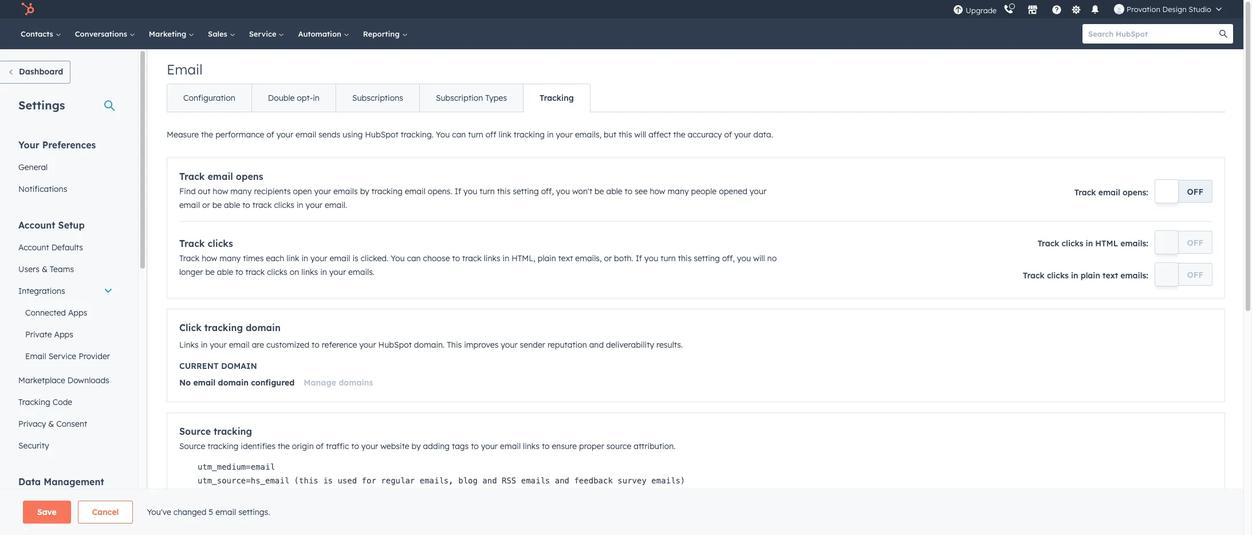 Task type: describe. For each thing, give the bounding box(es) containing it.
longer
[[179, 267, 203, 277]]

to right the tags
[[471, 441, 479, 451]]

privacy & consent link
[[11, 413, 120, 435]]

emails, inside the utm_medium=email utm_source=hs_email (this is used for regular emails, blog and rss emails and feedback survey emails) utm_source=hs_automation (this is used for automated emails sent in workflows) utm_content=[email id number] utm_campaign=[campaign name]
[[420, 476, 454, 485]]

hubspot link
[[14, 2, 43, 16]]

account for account defaults
[[18, 242, 49, 253]]

email right 5
[[215, 507, 236, 517]]

0 vertical spatial used
[[338, 476, 357, 485]]

in inside 'navigation'
[[313, 93, 320, 103]]

workflows)
[[526, 490, 574, 499]]

data management element
[[11, 475, 120, 535]]

domain for tracking
[[246, 322, 281, 333]]

tracking right the off
[[514, 129, 545, 140]]

to down times
[[235, 267, 243, 277]]

accuracy
[[688, 129, 722, 140]]

help image
[[1052, 5, 1062, 15]]

0 horizontal spatial for
[[362, 476, 376, 485]]

your left emails.
[[329, 267, 346, 277]]

2 vertical spatial track
[[245, 267, 265, 277]]

sales link
[[201, 18, 242, 49]]

click
[[179, 322, 202, 333]]

reputation
[[548, 340, 587, 350]]

subscriptions link
[[336, 84, 419, 112]]

no
[[767, 253, 777, 263]]

improves
[[464, 340, 499, 350]]

users
[[18, 264, 40, 274]]

in right links
[[201, 340, 208, 350]]

your preferences element
[[11, 139, 120, 200]]

utm_medium=email
[[198, 462, 275, 471]]

email for email service provider
[[25, 351, 46, 361]]

contacts link
[[14, 18, 68, 49]]

settings
[[18, 98, 65, 112]]

& for users
[[42, 264, 48, 274]]

1 horizontal spatial can
[[452, 129, 466, 140]]

many left people
[[668, 186, 689, 196]]

opened
[[719, 186, 747, 196]]

2 horizontal spatial the
[[673, 129, 685, 140]]

account defaults link
[[11, 237, 120, 258]]

1 vertical spatial hubspot
[[378, 340, 412, 350]]

privacy
[[18, 419, 46, 429]]

subscription types
[[436, 93, 507, 103]]

1 horizontal spatial text
[[1103, 270, 1118, 281]]

html,
[[512, 253, 535, 263]]

off for track clicks in html emails:
[[1187, 270, 1203, 280]]

hubspot image
[[21, 2, 34, 16]]

how right see
[[650, 186, 665, 196]]

your down open
[[306, 200, 322, 210]]

help button
[[1047, 0, 1067, 18]]

your down double
[[277, 129, 293, 140]]

users & teams link
[[11, 258, 120, 280]]

email inside source tracking source tracking identifies the origin of traffic to your website by adding tags to your email links to ensure proper source attribution.
[[500, 441, 521, 451]]

you left won't
[[556, 186, 570, 196]]

you inside track clicks track how many times each link in your email is clicked. you can choose to track links in html, plain text emails, or both. if you turn this setting off, you will no longer be able to track clicks on links in your emails.
[[391, 253, 405, 263]]

0 vertical spatial turn
[[468, 129, 483, 140]]

in right on on the left of page
[[320, 267, 327, 277]]

you right both.
[[644, 253, 658, 263]]

in inside the utm_medium=email utm_source=hs_email (this is used for regular emails, blog and rss emails and feedback survey emails) utm_source=hs_automation (this is used for automated emails sent in workflows) utm_content=[email id number] utm_campaign=[campaign name]
[[511, 490, 521, 499]]

notifications button
[[1086, 0, 1105, 18]]

tracking link
[[523, 84, 590, 112]]

to left see
[[625, 186, 633, 196]]

automation
[[298, 29, 344, 38]]

html
[[1095, 238, 1118, 249]]

the inside source tracking source tracking identifies the origin of traffic to your website by adding tags to your email links to ensure proper source attribution.
[[278, 441, 290, 451]]

to right traffic
[[351, 441, 359, 451]]

track for track clicks in plain text emails:
[[1023, 270, 1045, 281]]

in inside track email opens find out how many recipients open your emails by tracking email opens. if you turn this setting off, you won't be able to see how many people opened your email or be able to track clicks in your email.
[[297, 200, 303, 210]]

you right opens.
[[463, 186, 477, 196]]

to left ensure
[[542, 441, 550, 451]]

many inside track clicks track how many times each link in your email is clicked. you can choose to track links in html, plain text emails, or both. if you turn this setting off, you will no longer be able to track clicks on links in your emails.
[[219, 253, 241, 263]]

in left html
[[1086, 238, 1093, 249]]

choose
[[423, 253, 450, 263]]

clicks down the each
[[267, 267, 287, 277]]

conversations
[[75, 29, 129, 38]]

proper
[[579, 441, 604, 451]]

off
[[486, 129, 496, 140]]

1 vertical spatial be
[[212, 200, 222, 210]]

can inside track clicks track how many times each link in your email is clicked. you can choose to track links in html, plain text emails, or both. if you turn this setting off, you will no longer be able to track clicks on links in your emails.
[[407, 253, 421, 263]]

to up times
[[242, 200, 250, 210]]

this inside track email opens find out how many recipients open your emails by tracking email opens. if you turn this setting off, you won't be able to see how many people opened your email or be able to track clicks in your email.
[[497, 186, 511, 196]]

subscription
[[436, 93, 483, 103]]

your
[[18, 139, 39, 151]]

current domain
[[179, 361, 257, 371]]

links in your email are customized to reference your hubspot domain. this improves your sender reputation and deliverability results.
[[179, 340, 683, 350]]

1 vertical spatial track
[[462, 253, 482, 263]]

tracking.
[[401, 129, 434, 140]]

in down track clicks in html emails:
[[1071, 270, 1078, 281]]

general
[[18, 162, 48, 172]]

reference
[[322, 340, 357, 350]]

email down current
[[193, 377, 216, 388]]

your right the tags
[[481, 441, 498, 451]]

utm_content=[email
[[198, 504, 285, 513]]

website
[[380, 441, 409, 451]]

is inside track clicks track how many times each link in your email is clicked. you can choose to track links in html, plain text emails, or both. if you turn this setting off, you will no longer be able to track clicks on links in your emails.
[[353, 253, 358, 263]]

provation design studio button
[[1107, 0, 1229, 18]]

0 horizontal spatial of
[[267, 129, 274, 140]]

0 vertical spatial hubspot
[[365, 129, 398, 140]]

0 horizontal spatial and
[[482, 476, 497, 485]]

account for account setup
[[18, 219, 55, 231]]

feedback
[[574, 476, 613, 485]]

if inside track clicks track how many times each link in your email is clicked. you can choose to track links in html, plain text emails, or both. if you turn this setting off, you will no longer be able to track clicks on links in your emails.
[[636, 253, 642, 263]]

track email opens find out how many recipients open your emails by tracking email opens. if you turn this setting off, you won't be able to see how many people opened your email or be able to track clicks in your email.
[[179, 171, 767, 210]]

your down tracking link
[[556, 129, 573, 140]]

:
[[1146, 187, 1148, 198]]

integrations button
[[11, 280, 120, 302]]

marketplace downloads
[[18, 375, 109, 386]]

results.
[[656, 340, 683, 350]]

domain.
[[414, 340, 445, 350]]

email left are
[[229, 340, 250, 350]]

clicks for track clicks in plain text emails:
[[1047, 270, 1069, 281]]

service link
[[242, 18, 291, 49]]

0 vertical spatial be
[[595, 186, 604, 196]]

manage
[[304, 377, 336, 388]]

many left recipients
[[230, 186, 252, 196]]

1 horizontal spatial for
[[386, 490, 400, 499]]

1 vertical spatial able
[[224, 200, 240, 210]]

will inside track clicks track how many times each link in your email is clicked. you can choose to track links in html, plain text emails, or both. if you turn this setting off, you will no longer be able to track clicks on links in your emails.
[[753, 253, 765, 263]]

1 horizontal spatial used
[[362, 490, 381, 499]]

1 vertical spatial is
[[323, 476, 333, 485]]

email down find
[[179, 200, 200, 210]]

general link
[[11, 156, 120, 178]]

email up out
[[208, 171, 233, 182]]

opt-
[[297, 93, 313, 103]]

performance
[[215, 129, 264, 140]]

clicks for track clicks in html emails:
[[1062, 238, 1083, 249]]

save button
[[23, 501, 71, 524]]

links for tracking
[[523, 441, 540, 451]]

manage domains
[[304, 377, 373, 388]]

2 emails: from the top
[[1121, 270, 1148, 281]]

management
[[44, 476, 104, 487]]

2 vertical spatial emails
[[454, 490, 482, 499]]

utm_medium=email utm_source=hs_email (this is used for regular emails, blog and rss emails and feedback survey emails) utm_source=hs_automation (this is used for automated emails sent in workflows) utm_content=[email id number] utm_campaign=[campaign name]
[[198, 462, 685, 526]]

survey
[[618, 476, 647, 485]]

calling icon image
[[1004, 5, 1014, 15]]

sends
[[319, 129, 340, 140]]

tracking up utm_medium=email
[[207, 441, 239, 451]]

manage domains link
[[304, 377, 373, 388]]

off, inside track email opens find out how many recipients open your emails by tracking email opens. if you turn this setting off, you won't be able to see how many people opened your email or be able to track clicks in your email.
[[541, 186, 554, 196]]

track clicks in html emails:
[[1038, 238, 1148, 249]]

text inside track clicks track how many times each link in your email is clicked. you can choose to track links in html, plain text emails, or both. if you turn this setting off, you will no longer be able to track clicks on links in your emails.
[[558, 253, 573, 263]]

origin
[[292, 441, 314, 451]]

data.
[[753, 129, 773, 140]]

setting inside track email opens find out how many recipients open your emails by tracking email opens. if you turn this setting off, you won't be able to see how many people opened your email or be able to track clicks in your email.
[[513, 186, 539, 196]]

able inside track clicks track how many times each link in your email is clicked. you can choose to track links in html, plain text emails, or both. if you turn this setting off, you will no longer be able to track clicks on links in your emails.
[[217, 267, 233, 277]]

account defaults
[[18, 242, 83, 253]]

2 horizontal spatial and
[[589, 340, 604, 350]]

email inside track clicks track how many times each link in your email is clicked. you can choose to track links in html, plain text emails, or both. if you turn this setting off, you will no longer be able to track clicks on links in your emails.
[[330, 253, 350, 263]]

1 source from the top
[[179, 426, 211, 437]]

marketplaces image
[[1028, 5, 1038, 15]]

email left :
[[1098, 187, 1120, 198]]

track for track clicks track how many times each link in your email is clicked. you can choose to track links in html, plain text emails, or both. if you turn this setting off, you will no longer be able to track clicks on links in your emails.
[[179, 238, 205, 249]]

emails.
[[348, 267, 375, 277]]

reporting link
[[356, 18, 414, 49]]

dashboard
[[19, 66, 63, 77]]

sales
[[208, 29, 230, 38]]

objects button
[[11, 515, 120, 535]]

upgrade image
[[953, 5, 964, 15]]

tracking for tracking
[[540, 93, 574, 103]]

tracking right click
[[204, 322, 243, 333]]

your left website
[[361, 441, 378, 451]]

configuration
[[183, 93, 235, 103]]

in down tracking link
[[547, 129, 554, 140]]

your down click tracking domain
[[210, 340, 227, 350]]

automation link
[[291, 18, 356, 49]]

see
[[635, 186, 648, 196]]

conversations link
[[68, 18, 142, 49]]

track inside track email opens find out how many recipients open your emails by tracking email opens. if you turn this setting off, you won't be able to see how many people opened your email or be able to track clicks in your email.
[[252, 200, 272, 210]]

search image
[[1220, 30, 1228, 38]]

notifications
[[18, 184, 67, 194]]

source tracking source tracking identifies the origin of traffic to your website by adding tags to your email links to ensure proper source attribution.
[[179, 426, 676, 451]]

teams
[[50, 264, 74, 274]]

subscription types link
[[419, 84, 523, 112]]

0 vertical spatial link
[[499, 129, 511, 140]]

rss
[[502, 476, 516, 485]]

or inside track email opens find out how many recipients open your emails by tracking email opens. if you turn this setting off, you won't be able to see how many people opened your email or be able to track clicks in your email.
[[202, 200, 210, 210]]

your right reference
[[359, 340, 376, 350]]

& for privacy
[[48, 419, 54, 429]]

data
[[18, 476, 41, 487]]



Task type: vqa. For each thing, say whether or not it's contained in the screenshot.
current domain
yes



Task type: locate. For each thing, give the bounding box(es) containing it.
your right opened
[[750, 186, 767, 196]]

if right both.
[[636, 253, 642, 263]]

0 horizontal spatial will
[[634, 129, 646, 140]]

types
[[485, 93, 507, 103]]

0 horizontal spatial by
[[360, 186, 369, 196]]

used
[[338, 476, 357, 485], [362, 490, 381, 499]]

the left origin
[[278, 441, 290, 451]]

service right sales link
[[249, 29, 279, 38]]

off, inside track clicks track how many times each link in your email is clicked. you can choose to track links in html, plain text emails, or both. if you turn this setting off, you will no longer be able to track clicks on links in your emails.
[[722, 253, 735, 263]]

marketing
[[149, 29, 188, 38]]

configuration link
[[167, 84, 251, 112]]

email
[[167, 61, 203, 78], [25, 351, 46, 361]]

emails:
[[1121, 238, 1148, 249], [1121, 270, 1148, 281]]

emails up "workflows)"
[[521, 476, 550, 485]]

connected apps
[[25, 308, 87, 318]]

customized
[[266, 340, 309, 350]]

properties
[[18, 499, 57, 509]]

track down times
[[245, 267, 265, 277]]

clicks down recipients
[[274, 200, 294, 210]]

0 vertical spatial source
[[179, 426, 211, 437]]

source down no
[[179, 426, 211, 437]]

turn left the off
[[468, 129, 483, 140]]

track
[[179, 171, 205, 182], [1074, 187, 1096, 198], [179, 238, 205, 249], [1038, 238, 1059, 249], [179, 253, 200, 263], [1023, 270, 1045, 281]]

clicks left html
[[1062, 238, 1083, 249]]

opens for track email opens find out how many recipients open your emails by tracking email opens. if you turn this setting off, you won't be able to see how many people opened your email or be able to track clicks in your email.
[[236, 171, 263, 182]]

1 vertical spatial for
[[386, 490, 400, 499]]

0 horizontal spatial opens
[[236, 171, 263, 182]]

hubspot right using
[[365, 129, 398, 140]]

1 vertical spatial emails
[[521, 476, 550, 485]]

tracking left opens.
[[372, 186, 403, 196]]

setting inside track clicks track how many times each link in your email is clicked. you can choose to track links in html, plain text emails, or both. if you turn this setting off, you will no longer be able to track clicks on links in your emails.
[[694, 253, 720, 263]]

double opt-in link
[[251, 84, 336, 112]]

0 vertical spatial is
[[353, 253, 358, 263]]

1 vertical spatial domain
[[221, 361, 257, 371]]

in down open
[[297, 200, 303, 210]]

in
[[313, 93, 320, 103], [547, 129, 554, 140], [297, 200, 303, 210], [1086, 238, 1093, 249], [302, 253, 308, 263], [503, 253, 509, 263], [320, 267, 327, 277], [1071, 270, 1078, 281], [201, 340, 208, 350], [511, 490, 521, 499]]

domain up no email domain configured
[[221, 361, 257, 371]]

open
[[293, 186, 312, 196]]

1 vertical spatial (this
[[318, 490, 342, 499]]

1 vertical spatial turn
[[480, 186, 495, 196]]

1 horizontal spatial emails
[[454, 490, 482, 499]]

tracking inside 'navigation'
[[540, 93, 574, 103]]

setting
[[513, 186, 539, 196], [694, 253, 720, 263]]

contacts
[[21, 29, 55, 38]]

links left ensure
[[523, 441, 540, 451]]

for left regular
[[362, 476, 376, 485]]

provider
[[79, 351, 110, 361]]

2 vertical spatial turn
[[661, 253, 676, 263]]

2 vertical spatial domain
[[218, 377, 249, 388]]

track for track email opens find out how many recipients open your emails by tracking email opens. if you turn this setting off, you won't be able to see how many people opened your email or be able to track clicks in your email.
[[179, 171, 205, 182]]

link right the off
[[499, 129, 511, 140]]

design
[[1163, 5, 1187, 14]]

settings image
[[1071, 5, 1081, 15]]

emails,
[[575, 129, 602, 140], [575, 253, 602, 263], [420, 476, 454, 485]]

name]
[[309, 517, 333, 526]]

apps for connected apps
[[68, 308, 87, 318]]

1 vertical spatial setting
[[694, 253, 720, 263]]

links
[[179, 340, 199, 350]]

0 vertical spatial plain
[[538, 253, 556, 263]]

1 horizontal spatial setting
[[694, 253, 720, 263]]

blog
[[458, 476, 478, 485]]

2 source from the top
[[179, 441, 205, 451]]

marketplace downloads link
[[11, 369, 120, 391]]

your left data.
[[734, 129, 751, 140]]

0 horizontal spatial tracking
[[18, 397, 50, 407]]

or inside track clicks track how many times each link in your email is clicked. you can choose to track links in html, plain text emails, or both. if you turn this setting off, you will no longer be able to track clicks on links in your emails.
[[604, 253, 612, 263]]

2 horizontal spatial this
[[678, 253, 692, 263]]

hubspot
[[365, 129, 398, 140], [378, 340, 412, 350]]

in right double
[[313, 93, 320, 103]]

domain for email
[[218, 377, 249, 388]]

in right the each
[[302, 253, 308, 263]]

your left sender
[[501, 340, 518, 350]]

1 vertical spatial off,
[[722, 253, 735, 263]]

1 vertical spatial email
[[25, 351, 46, 361]]

opens for track email opens :
[[1123, 187, 1146, 198]]

deliverability
[[606, 340, 654, 350]]

account inside account defaults link
[[18, 242, 49, 253]]

2 vertical spatial is
[[347, 490, 357, 499]]

0 horizontal spatial emails
[[333, 186, 358, 196]]

both.
[[614, 253, 633, 263]]

won't
[[572, 186, 592, 196]]

emails)
[[651, 476, 685, 485]]

0 vertical spatial can
[[452, 129, 466, 140]]

& inside "link"
[[42, 264, 48, 274]]

used down regular
[[362, 490, 381, 499]]

track for track clicks in html emails:
[[1038, 238, 1059, 249]]

email down the private
[[25, 351, 46, 361]]

by inside source tracking source tracking identifies the origin of traffic to your website by adding tags to your email links to ensure proper source attribution.
[[412, 441, 421, 451]]

your right the each
[[311, 253, 327, 263]]

1 vertical spatial tracking
[[18, 397, 50, 407]]

is up emails.
[[353, 253, 358, 263]]

1 vertical spatial can
[[407, 253, 421, 263]]

links inside source tracking source tracking identifies the origin of traffic to your website by adding tags to your email links to ensure proper source attribution.
[[523, 441, 540, 451]]

how right out
[[213, 186, 228, 196]]

measure
[[167, 129, 199, 140]]

affect
[[649, 129, 671, 140]]

2 account from the top
[[18, 242, 49, 253]]

utm_source=hs_email
[[198, 476, 289, 485]]

reporting
[[363, 29, 402, 38]]

menu containing provation design studio
[[952, 0, 1230, 18]]

current
[[179, 361, 219, 371]]

and
[[589, 340, 604, 350], [482, 476, 497, 485], [555, 476, 569, 485]]

2 vertical spatial able
[[217, 267, 233, 277]]

0 vertical spatial &
[[42, 264, 48, 274]]

tracking
[[540, 93, 574, 103], [18, 397, 50, 407]]

emails down 'blog'
[[454, 490, 482, 499]]

be inside track clicks track how many times each link in your email is clicked. you can choose to track links in html, plain text emails, or both. if you turn this setting off, you will no longer be able to track clicks on links in your emails.
[[205, 267, 215, 277]]

email left opens.
[[405, 186, 425, 196]]

apps down integrations button
[[68, 308, 87, 318]]

1 off from the top
[[1187, 187, 1203, 197]]

email.
[[325, 200, 347, 210]]

0 vertical spatial emails,
[[575, 129, 602, 140]]

your preferences
[[18, 139, 96, 151]]

menu
[[952, 0, 1230, 18]]

turn right both.
[[661, 253, 676, 263]]

studio
[[1189, 5, 1212, 14]]

1 horizontal spatial by
[[412, 441, 421, 451]]

will left the affect
[[634, 129, 646, 140]]

& right the users
[[42, 264, 48, 274]]

no email domain configured
[[179, 377, 295, 388]]

domain down current domain
[[218, 377, 249, 388]]

links
[[484, 253, 500, 263], [301, 267, 318, 277], [523, 441, 540, 451]]

of inside source tracking source tracking identifies the origin of traffic to your website by adding tags to your email links to ensure proper source attribution.
[[316, 441, 324, 451]]

marketplaces button
[[1021, 0, 1045, 18]]

cancel button
[[78, 501, 133, 524]]

1 vertical spatial apps
[[54, 329, 73, 340]]

by
[[360, 186, 369, 196], [412, 441, 421, 451]]

times
[[243, 253, 264, 263]]

1 horizontal spatial links
[[484, 253, 500, 263]]

plain inside track clicks track how many times each link in your email is clicked. you can choose to track links in html, plain text emails, or both. if you turn this setting off, you will no longer be able to track clicks on links in your emails.
[[538, 253, 556, 263]]

1 vertical spatial you
[[391, 253, 405, 263]]

link up on on the left of page
[[287, 253, 299, 263]]

emails up email.
[[333, 186, 358, 196]]

automated
[[405, 490, 449, 499]]

track email opens :
[[1074, 187, 1148, 198]]

double
[[268, 93, 295, 103]]

of right the performance
[[267, 129, 274, 140]]

0 vertical spatial (this
[[294, 476, 318, 485]]

service inside account setup element
[[48, 351, 76, 361]]

and up the 'sent'
[[482, 476, 497, 485]]

to left reference
[[312, 340, 319, 350]]

apps for private apps
[[54, 329, 73, 340]]

1 emails: from the top
[[1121, 238, 1148, 249]]

0 vertical spatial off,
[[541, 186, 554, 196]]

out
[[198, 186, 210, 196]]

identifies
[[241, 441, 275, 451]]

calling icon button
[[999, 2, 1019, 17]]

email service provider
[[25, 351, 110, 361]]

privacy & consent
[[18, 419, 87, 429]]

domain up are
[[246, 322, 281, 333]]

james peterson image
[[1114, 4, 1124, 14]]

tracking inside account setup element
[[18, 397, 50, 407]]

0 vertical spatial apps
[[68, 308, 87, 318]]

and right reputation
[[589, 340, 604, 350]]

security
[[18, 440, 49, 451]]

sender
[[520, 340, 545, 350]]

1 vertical spatial account
[[18, 242, 49, 253]]

turn inside track email opens find out how many recipients open your emails by tracking email opens. if you turn this setting off, you won't be able to see how many people opened your email or be able to track clicks in your email.
[[480, 186, 495, 196]]

text right html,
[[558, 253, 573, 263]]

hubspot left "domain."
[[378, 340, 412, 350]]

1 horizontal spatial and
[[555, 476, 569, 485]]

for down regular
[[386, 490, 400, 499]]

tracking up identifies
[[214, 426, 252, 437]]

0 vertical spatial for
[[362, 476, 376, 485]]

opens inside track email opens find out how many recipients open your emails by tracking email opens. if you turn this setting off, you won't be able to see how many people opened your email or be able to track clicks in your email.
[[236, 171, 263, 182]]

you left no on the top right
[[737, 253, 751, 263]]

track clicks in plain text emails:
[[1023, 270, 1148, 281]]

1 horizontal spatial service
[[249, 29, 279, 38]]

notifications link
[[11, 178, 120, 200]]

of right origin
[[316, 441, 324, 451]]

0 horizontal spatial link
[[287, 253, 299, 263]]

opens.
[[428, 186, 452, 196]]

the right the affect
[[673, 129, 685, 140]]

if right opens.
[[455, 186, 461, 196]]

account
[[18, 219, 55, 231], [18, 242, 49, 253]]

private apps link
[[11, 324, 120, 345]]

Search HubSpot search field
[[1083, 24, 1223, 44]]

can left the off
[[452, 129, 466, 140]]

0 vertical spatial links
[[484, 253, 500, 263]]

emails, inside track clicks track how many times each link in your email is clicked. you can choose to track links in html, plain text emails, or both. if you turn this setting off, you will no longer be able to track clicks on links in your emails.
[[575, 253, 602, 263]]

your up email.
[[314, 186, 331, 196]]

account setup element
[[11, 219, 120, 457]]

0 horizontal spatial service
[[48, 351, 76, 361]]

0 vertical spatial emails:
[[1121, 238, 1148, 249]]

2 off from the top
[[1187, 238, 1203, 248]]

1 vertical spatial if
[[636, 253, 642, 263]]

0 vertical spatial email
[[167, 61, 203, 78]]

how up longer
[[202, 253, 217, 263]]

1 account from the top
[[18, 219, 55, 231]]

1 vertical spatial will
[[753, 253, 765, 263]]

2 horizontal spatial of
[[724, 129, 732, 140]]

if inside track email opens find out how many recipients open your emails by tracking email opens. if you turn this setting off, you won't be able to see how many people opened your email or be able to track clicks in your email.
[[455, 186, 461, 196]]

link inside track clicks track how many times each link in your email is clicked. you can choose to track links in html, plain text emails, or both. if you turn this setting off, you will no longer be able to track clicks on links in your emails.
[[287, 253, 299, 263]]

how inside track clicks track how many times each link in your email is clicked. you can choose to track links in html, plain text emails, or both. if you turn this setting off, you will no longer be able to track clicks on links in your emails.
[[202, 253, 217, 263]]

1 vertical spatial links
[[301, 267, 318, 277]]

0 vertical spatial you
[[436, 129, 450, 140]]

1 horizontal spatial email
[[167, 61, 203, 78]]

to
[[625, 186, 633, 196], [242, 200, 250, 210], [452, 253, 460, 263], [235, 267, 243, 277], [312, 340, 319, 350], [351, 441, 359, 451], [471, 441, 479, 451], [542, 441, 550, 451]]

1 horizontal spatial &
[[48, 419, 54, 429]]

your
[[277, 129, 293, 140], [556, 129, 573, 140], [734, 129, 751, 140], [314, 186, 331, 196], [750, 186, 767, 196], [306, 200, 322, 210], [311, 253, 327, 263], [329, 267, 346, 277], [210, 340, 227, 350], [359, 340, 376, 350], [501, 340, 518, 350], [361, 441, 378, 451], [481, 441, 498, 451]]

tracking code
[[18, 397, 72, 407]]

each
[[266, 253, 284, 263]]

by inside track email opens find out how many recipients open your emails by tracking email opens. if you turn this setting off, you won't be able to see how many people opened your email or be able to track clicks in your email.
[[360, 186, 369, 196]]

links for clicks
[[484, 253, 500, 263]]

how
[[213, 186, 228, 196], [650, 186, 665, 196], [202, 253, 217, 263]]

track down recipients
[[252, 200, 272, 210]]

1 horizontal spatial plain
[[1081, 270, 1100, 281]]

people
[[691, 186, 717, 196]]

is up number]
[[323, 476, 333, 485]]

email service provider link
[[11, 345, 120, 367]]

email up rss
[[500, 441, 521, 451]]

many
[[230, 186, 252, 196], [668, 186, 689, 196], [219, 253, 241, 263]]

email up configuration link
[[167, 61, 203, 78]]

1 vertical spatial opens
[[1123, 187, 1146, 198]]

1 vertical spatial emails,
[[575, 253, 602, 263]]

you right tracking.
[[436, 129, 450, 140]]

2 horizontal spatial links
[[523, 441, 540, 451]]

apps down connected apps link at bottom left
[[54, 329, 73, 340]]

0 vertical spatial by
[[360, 186, 369, 196]]

plain right html,
[[538, 253, 556, 263]]

private
[[25, 329, 52, 340]]

1 vertical spatial off
[[1187, 238, 1203, 248]]

preferences
[[42, 139, 96, 151]]

of right accuracy
[[724, 129, 732, 140]]

tracking for tracking code
[[18, 397, 50, 407]]

1 vertical spatial text
[[1103, 270, 1118, 281]]

source
[[179, 426, 211, 437], [179, 441, 205, 451]]

email left sends
[[296, 129, 316, 140]]

1 horizontal spatial off,
[[722, 253, 735, 263]]

attribution.
[[634, 441, 676, 451]]

2 horizontal spatial emails
[[521, 476, 550, 485]]

1 vertical spatial link
[[287, 253, 299, 263]]

0 horizontal spatial text
[[558, 253, 573, 263]]

source
[[606, 441, 631, 451]]

(this up number]
[[318, 490, 342, 499]]

2 vertical spatial this
[[678, 253, 692, 263]]

0 vertical spatial service
[[249, 29, 279, 38]]

email up emails.
[[330, 253, 350, 263]]

1 horizontal spatial tracking
[[540, 93, 574, 103]]

0 horizontal spatial links
[[301, 267, 318, 277]]

tracking code link
[[11, 391, 120, 413]]

emails: right html
[[1121, 238, 1148, 249]]

account up account defaults
[[18, 219, 55, 231]]

0 vertical spatial able
[[606, 186, 622, 196]]

service
[[249, 29, 279, 38], [48, 351, 76, 361]]

0 vertical spatial will
[[634, 129, 646, 140]]

emails, left both.
[[575, 253, 602, 263]]

this
[[447, 340, 462, 350]]

navigation
[[167, 84, 591, 112]]

tracking inside track email opens find out how many recipients open your emails by tracking email opens. if you turn this setting off, you won't be able to see how many people opened your email or be able to track clicks in your email.
[[372, 186, 403, 196]]

1 vertical spatial this
[[497, 186, 511, 196]]

1 horizontal spatial of
[[316, 441, 324, 451]]

0 horizontal spatial the
[[201, 129, 213, 140]]

provation design studio
[[1127, 5, 1212, 14]]

1 horizontal spatial this
[[619, 129, 632, 140]]

to right choose at the left of the page
[[452, 253, 460, 263]]

0 horizontal spatial you
[[391, 253, 405, 263]]

clicks down out
[[208, 238, 233, 249]]

clicks inside track email opens find out how many recipients open your emails by tracking email opens. if you turn this setting off, you won't be able to see how many people opened your email or be able to track clicks in your email.
[[274, 200, 294, 210]]

turn inside track clicks track how many times each link in your email is clicked. you can choose to track links in html, plain text emails, or both. if you turn this setting off, you will no longer be able to track clicks on links in your emails.
[[661, 253, 676, 263]]

1 vertical spatial used
[[362, 490, 381, 499]]

1 vertical spatial service
[[48, 351, 76, 361]]

0 horizontal spatial plain
[[538, 253, 556, 263]]

plain down track clicks in html emails:
[[1081, 270, 1100, 281]]

off, left no on the top right
[[722, 253, 735, 263]]

0 vertical spatial or
[[202, 200, 210, 210]]

can
[[452, 129, 466, 140], [407, 253, 421, 263]]

1 vertical spatial source
[[179, 441, 205, 451]]

3 off from the top
[[1187, 270, 1203, 280]]

links left html,
[[484, 253, 500, 263]]

2 vertical spatial emails,
[[420, 476, 454, 485]]

you've changed 5 email settings.
[[147, 507, 270, 517]]

navigation containing configuration
[[167, 84, 591, 112]]

1 vertical spatial &
[[48, 419, 54, 429]]

0 horizontal spatial off,
[[541, 186, 554, 196]]

track for track email opens :
[[1074, 187, 1096, 198]]

email for email
[[167, 61, 203, 78]]

service down private apps link
[[48, 351, 76, 361]]

2 vertical spatial off
[[1187, 270, 1203, 280]]

the right measure
[[201, 129, 213, 140]]

emails inside track email opens find out how many recipients open your emails by tracking email opens. if you turn this setting off, you won't be able to see how many people opened your email or be able to track clicks in your email.
[[333, 186, 358, 196]]

in left html,
[[503, 253, 509, 263]]

1 vertical spatial plain
[[1081, 270, 1100, 281]]

1 horizontal spatial will
[[753, 253, 765, 263]]

off,
[[541, 186, 554, 196], [722, 253, 735, 263]]

or
[[202, 200, 210, 210], [604, 253, 612, 263]]

clicks for track clicks track how many times each link in your email is clicked. you can choose to track links in html, plain text emails, or both. if you turn this setting off, you will no longer be able to track clicks on links in your emails.
[[208, 238, 233, 249]]

0 vertical spatial text
[[558, 253, 573, 263]]

0 horizontal spatial used
[[338, 476, 357, 485]]

or down out
[[202, 200, 210, 210]]

this inside track clicks track how many times each link in your email is clicked. you can choose to track links in html, plain text emails, or both. if you turn this setting off, you will no longer be able to track clicks on links in your emails.
[[678, 253, 692, 263]]

text down html
[[1103, 270, 1118, 281]]

double opt-in
[[268, 93, 320, 103]]

off for track email opens
[[1187, 187, 1203, 197]]

you right clicked.
[[391, 253, 405, 263]]

turn right opens.
[[480, 186, 495, 196]]

track right choose at the left of the page
[[462, 253, 482, 263]]

emails, left "but"
[[575, 129, 602, 140]]

will left no on the top right
[[753, 253, 765, 263]]

email inside account setup element
[[25, 351, 46, 361]]

notifications image
[[1090, 5, 1100, 15]]

track inside track email opens find out how many recipients open your emails by tracking email opens. if you turn this setting off, you won't be able to see how many people opened your email or be able to track clicks in your email.
[[179, 171, 205, 182]]



